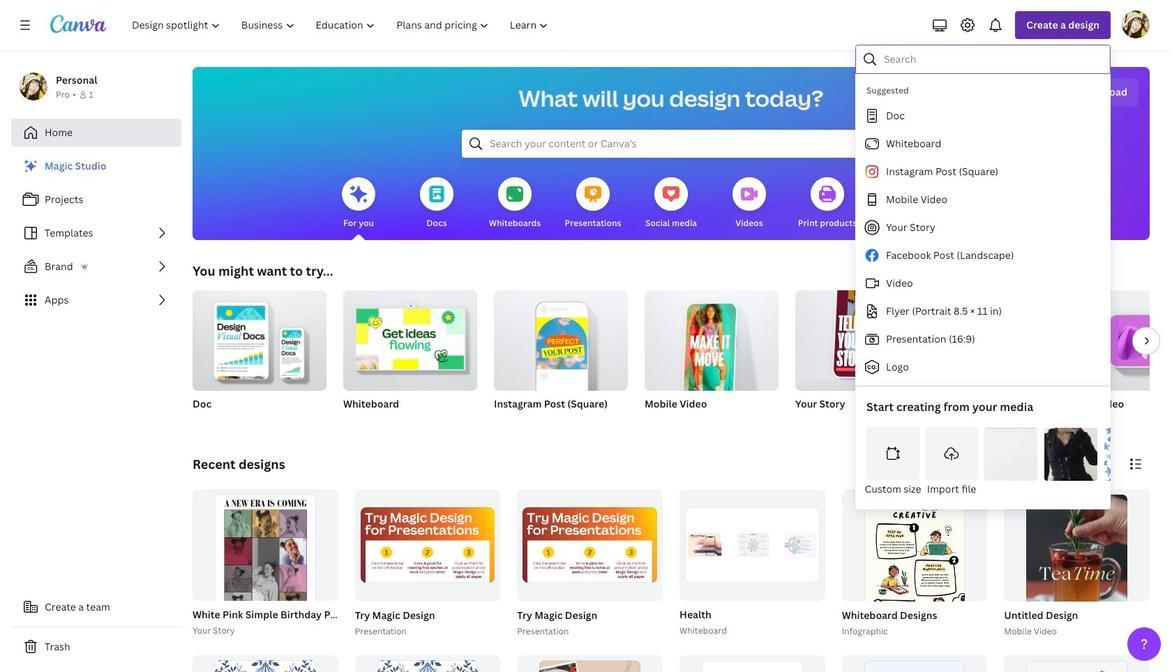 Task type: describe. For each thing, give the bounding box(es) containing it.
Search search field
[[490, 131, 853, 157]]

top level navigation element
[[123, 11, 561, 39]]

stephanie aranda image
[[1122, 10, 1150, 38]]



Task type: locate. For each thing, give the bounding box(es) containing it.
None search field
[[462, 130, 881, 158]]

list
[[11, 152, 181, 314]]

group
[[796, 282, 930, 429], [796, 282, 930, 391], [193, 285, 327, 429], [193, 285, 327, 391], [343, 285, 477, 429], [343, 285, 477, 391], [494, 285, 628, 429], [494, 285, 628, 391], [645, 290, 779, 429], [645, 290, 779, 399], [947, 290, 1081, 429], [1097, 290, 1173, 429], [190, 489, 476, 672], [193, 489, 338, 672], [352, 489, 501, 638], [355, 489, 501, 601], [515, 489, 663, 638], [517, 489, 663, 601], [677, 489, 826, 638], [840, 489, 988, 672], [1002, 489, 1150, 672], [1005, 489, 1150, 672], [193, 655, 338, 672], [355, 655, 501, 672], [517, 655, 663, 672], [680, 655, 826, 672], [842, 655, 988, 672], [1005, 655, 1150, 672]]

Search search field
[[884, 46, 1102, 73]]



